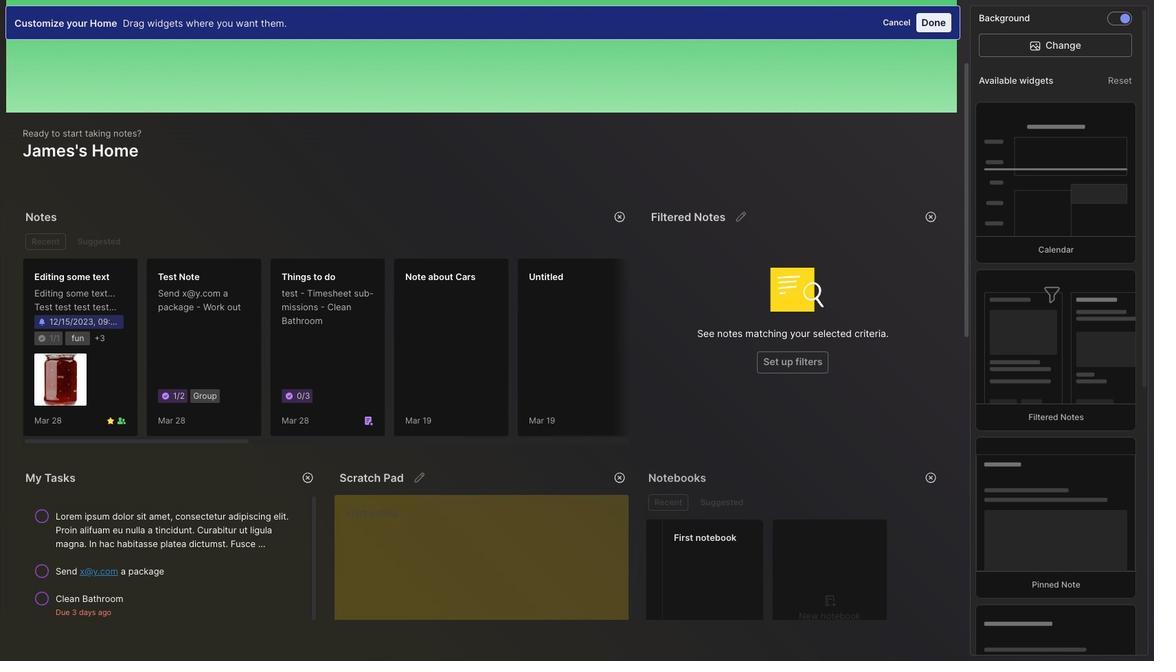 Task type: vqa. For each thing, say whether or not it's contained in the screenshot.
rightmost "your"
no



Task type: locate. For each thing, give the bounding box(es) containing it.
edit widget title image
[[413, 471, 426, 485]]

edit widget title image
[[734, 210, 748, 224]]

background image
[[1120, 14, 1130, 23]]



